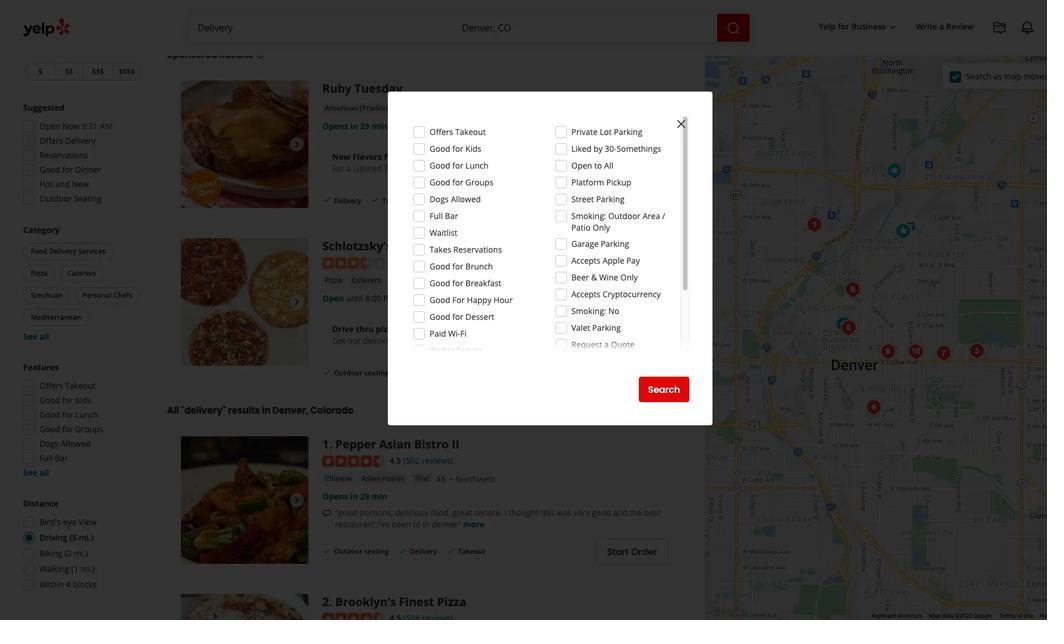 Task type: locate. For each thing, give the bounding box(es) containing it.
dinner
[[75, 164, 101, 175]]

0 vertical spatial kids
[[465, 143, 481, 154]]

been
[[392, 519, 411, 530]]

groups inside search dialog
[[465, 177, 493, 188]]

2 all from the top
[[39, 467, 49, 478]]

pizza down the food
[[31, 268, 48, 278]]

caterers for caterers "button" to the left
[[67, 268, 96, 278]]

driving (5 mi.)
[[39, 532, 94, 543]]

0 vertical spatial good for kids
[[430, 143, 481, 154]]

0 horizontal spatial search
[[648, 383, 680, 396]]

open up results
[[214, 11, 236, 22]]

a inside "element"
[[939, 21, 944, 32]]

2 vertical spatial slideshow element
[[181, 437, 308, 564]]

pizzas
[[448, 335, 471, 346]]

caterers for the right caterers "button"
[[351, 275, 381, 285]]

1 see all from the top
[[23, 331, 49, 342]]

parking for street parking
[[596, 194, 625, 205]]

keyboard shortcuts button
[[872, 612, 922, 620]]

deliciously
[[363, 335, 402, 346]]

0 vertical spatial and
[[55, 179, 70, 190]]

and
[[55, 179, 70, 190], [613, 507, 628, 518]]

1 4.5 star rating image from the top
[[322, 456, 385, 467]]

good
[[592, 507, 611, 518]]

good for lunch up curbside pickup
[[430, 160, 489, 171]]

0 vertical spatial 29
[[360, 120, 369, 131]]

outdoor seating down our
[[334, 368, 389, 378]]

new left "flavors"
[[332, 151, 351, 162]]

1 reviews) from the top
[[422, 257, 453, 268]]

1 horizontal spatial $$
[[436, 474, 446, 485]]

1 horizontal spatial 16 checkmark v2 image
[[398, 547, 407, 556]]

0 vertical spatial next image
[[290, 137, 304, 151]]

takes reservations
[[430, 244, 502, 255]]

option group
[[20, 498, 144, 594]]

reviews) down bistro
[[422, 455, 453, 466]]

smoking: up valet parking
[[571, 306, 606, 317]]

1 accepts from the top
[[571, 255, 601, 266]]

start order link
[[596, 539, 668, 565]]

1 horizontal spatial new
[[332, 151, 351, 162]]

until
[[238, 11, 255, 22], [409, 11, 426, 22], [578, 11, 595, 22], [346, 293, 363, 304]]

1 previous image from the top
[[186, 137, 199, 151]]

1 vertical spatial groups
[[75, 424, 103, 435]]

pm right 11:00
[[620, 11, 632, 22]]

sandwiches
[[390, 275, 431, 285]]

0 vertical spatial more
[[429, 163, 450, 174]]

1 see from the top
[[23, 331, 37, 342]]

reviews) inside (502 reviews) link
[[422, 455, 453, 466]]

to down the delicious
[[413, 519, 421, 530]]

until for until 9:00 pm
[[409, 11, 426, 22]]

takeout inside search dialog
[[455, 126, 486, 137]]

2 min from the top
[[372, 491, 387, 502]]

the down the dessert
[[483, 335, 495, 346]]

in down the delicious
[[423, 519, 430, 530]]

0 horizontal spatial $$
[[65, 67, 73, 77]]

2 horizontal spatial more
[[548, 335, 569, 346]]

for
[[332, 163, 345, 174], [452, 295, 465, 306]]

1 outdoor seating from the top
[[334, 368, 389, 378]]

1 vertical spatial opens in 29 min
[[322, 491, 387, 502]]

open to all
[[571, 160, 613, 171]]

0 vertical spatial outdoor seating
[[334, 368, 389, 378]]

opens down chinese button
[[322, 491, 348, 502]]

1 vertical spatial seating
[[364, 547, 389, 557]]

notifications image
[[1020, 21, 1034, 35]]

16 info v2 image
[[255, 50, 265, 59]]

fi
[[460, 328, 467, 339]]

1 vertical spatial outdoor seating
[[334, 547, 389, 557]]

lucky noodles image
[[904, 340, 928, 363]]

pizza button down 3.6 star rating image
[[322, 275, 344, 286]]

1 min from the top
[[372, 120, 387, 131]]

1 all from the top
[[39, 331, 49, 342]]

0 horizontal spatial to
[[413, 519, 421, 530]]

1 . from the top
[[329, 437, 332, 452]]

0 vertical spatial to
[[594, 160, 602, 171]]

1 vertical spatial $$
[[436, 474, 446, 485]]

pizza for left pizza button
[[31, 268, 48, 278]]

good for groups inside search dialog
[[430, 177, 493, 188]]

2 horizontal spatial 16 checkmark v2 image
[[446, 547, 455, 556]]

pizza inside group
[[31, 268, 48, 278]]

outdoor down hot and new
[[39, 193, 72, 204]]

all up distance on the bottom left
[[39, 467, 49, 478]]

bar up distance on the bottom left
[[55, 453, 68, 464]]

1 vertical spatial dogs
[[39, 438, 59, 449]]

pizza right finest
[[437, 595, 466, 610]]

16 checkmark v2 image down the denver"
[[446, 547, 455, 556]]

pickup up street parking
[[606, 177, 631, 188]]

group
[[23, 44, 144, 83], [20, 102, 144, 208], [21, 224, 144, 343], [20, 362, 144, 479]]

pizza down 3.6 star rating image
[[325, 275, 342, 285]]

delivery right the food
[[49, 246, 77, 256]]

$$ inside button
[[65, 67, 73, 77]]

open down the pizza link
[[322, 293, 344, 304]]

1 horizontal spatial good for lunch
[[430, 160, 489, 171]]

1 vertical spatial allowed
[[61, 438, 91, 449]]

more left request
[[548, 335, 569, 346]]

1 vertical spatial read
[[526, 335, 546, 346]]

$$$
[[92, 67, 104, 77]]

caterers inside group
[[67, 268, 96, 278]]

a left quote
[[604, 339, 609, 350]]

smoking: inside the smoking: outdoor area / patio only
[[571, 210, 606, 221]]

good for breakfast
[[430, 278, 501, 289]]

good for kids down features
[[39, 395, 91, 406]]

$
[[38, 67, 42, 77]]

0 vertical spatial opens in 29 min
[[322, 120, 387, 131]]

pm right 8:00
[[383, 293, 396, 304]]

1 vertical spatial and
[[613, 507, 628, 518]]

best
[[644, 507, 660, 518]]

reservations down offers delivery
[[39, 150, 88, 161]]

pete's kitchen image
[[932, 342, 955, 365]]

for inside yelp for business button
[[838, 21, 849, 32]]

accepts for accepts apple pay
[[571, 255, 601, 266]]

brooklyn's finest pizza image
[[832, 313, 855, 336]]

. left brooklyn's
[[329, 595, 332, 610]]

1 horizontal spatial all
[[604, 160, 613, 171]]

good for groups
[[430, 177, 493, 188], [39, 424, 103, 435]]

0 vertical spatial for
[[332, 163, 345, 174]]

close image
[[674, 117, 688, 131]]

1 horizontal spatial reservations
[[453, 244, 502, 255]]

1 next image from the top
[[290, 137, 304, 151]]

good for lunch down features
[[39, 409, 98, 420]]

(2
[[65, 548, 72, 559]]

delivery down 'been'
[[409, 547, 437, 557]]

until for until 3:00 pm
[[238, 11, 255, 22]]

reservations inside group
[[39, 150, 88, 161]]

new flavors for fall! for a limited time read more
[[332, 151, 450, 174]]

1 horizontal spatial bar
[[445, 210, 458, 221]]

seating
[[364, 368, 389, 378], [364, 547, 389, 557]]

outdoor seating down restaurant
[[334, 547, 389, 557]]

0 vertical spatial $$
[[65, 67, 73, 77]]

good for lunch inside search dialog
[[430, 160, 489, 171]]

0 vertical spatial smoking:
[[571, 210, 606, 221]]

pizza hut image
[[883, 159, 906, 182]]

$$
[[65, 67, 73, 77], [436, 474, 446, 485]]

request
[[571, 339, 602, 350]]

0 vertical spatial bar
[[445, 210, 458, 221]]

0 vertical spatial see all
[[23, 331, 49, 342]]

1 horizontal spatial and
[[613, 507, 628, 518]]

opens in 29 min up "good
[[322, 491, 387, 502]]

caterers down services on the left top of the page
[[67, 268, 96, 278]]

0 horizontal spatial for
[[332, 163, 345, 174]]

$$ right "thai" 'button' at the bottom left of the page
[[436, 474, 446, 485]]

the
[[483, 335, 495, 346], [630, 507, 642, 518]]

now
[[62, 121, 80, 132]]

0 horizontal spatial drive
[[332, 324, 354, 335]]

next image
[[290, 137, 304, 151], [290, 295, 304, 309], [290, 494, 304, 508]]

0 vertical spatial 4.5 star rating image
[[322, 456, 385, 467]]

chinese
[[325, 474, 352, 484]]

4.5 star rating image down brooklyn's
[[322, 613, 385, 620]]

. for 1
[[329, 437, 332, 452]]

0 vertical spatial full
[[430, 210, 443, 221]]

mi.) right (1 on the left bottom of page
[[81, 564, 95, 575]]

yelp for business
[[819, 21, 886, 32]]

bar down curbside pickup
[[445, 210, 458, 221]]

lunch inside group
[[75, 409, 98, 420]]

0 horizontal spatial good for groups
[[39, 424, 103, 435]]

1 opens in 29 min from the top
[[322, 120, 387, 131]]

2 opens in 29 min from the top
[[322, 491, 387, 502]]

see all down mediterranean button
[[23, 331, 49, 342]]

mediterranean button
[[23, 309, 89, 326]]

offers delivery
[[39, 135, 96, 146]]

user actions element
[[810, 14, 1047, 86]]

4.5 link
[[390, 454, 401, 467]]

restaurant
[[335, 519, 375, 530]]

thru.
[[519, 335, 538, 346]]

a inside new flavors for fall! for a limited time read more
[[347, 163, 351, 174]]

1 vertical spatial lunch
[[75, 409, 98, 420]]

0 horizontal spatial pepper asian bistro ii image
[[181, 437, 308, 564]]

0 vertical spatial slideshow element
[[181, 80, 308, 208]]

16 checkmark v2 image down limited
[[371, 196, 380, 205]]

2 reviews) from the top
[[422, 455, 453, 466]]

. left pepper
[[329, 437, 332, 452]]

open for open now 9:31 am
[[39, 121, 60, 132]]

2 outdoor seating from the top
[[334, 547, 389, 557]]

sponsored results
[[167, 48, 253, 61]]

0 horizontal spatial only
[[593, 222, 610, 233]]

caterers button
[[60, 265, 103, 282], [349, 275, 383, 286]]

2 horizontal spatial a
[[939, 21, 944, 32]]

lunch inside search dialog
[[465, 160, 489, 171]]

opens in 29 min for previous icon for ruby tuesday
[[322, 120, 387, 131]]

the left best
[[630, 507, 642, 518]]

hour
[[494, 295, 513, 306]]

previous image
[[186, 137, 199, 151], [186, 295, 199, 309], [186, 494, 199, 508]]

thai button
[[412, 473, 432, 485]]

caterers button down services on the left top of the page
[[60, 265, 103, 282]]

search inside button
[[648, 383, 680, 396]]

smoking: for smoking: outdoor area / patio only
[[571, 210, 606, 221]]

1
[[322, 437, 329, 452]]

0 horizontal spatial full bar
[[39, 453, 68, 464]]

1 vertical spatial offers takeout
[[39, 380, 96, 391]]

this
[[541, 507, 555, 518]]

open inside group
[[39, 121, 60, 132]]

parking
[[614, 126, 642, 137], [596, 194, 625, 205], [601, 238, 629, 249], [592, 322, 621, 333]]

pickup for curbside pickup
[[462, 196, 485, 206]]

open inside search dialog
[[571, 160, 592, 171]]

min up portions,
[[372, 491, 387, 502]]

min
[[372, 120, 387, 131], [372, 491, 387, 502]]

0 vertical spatial the
[[483, 335, 495, 346]]

1 vertical spatial asian
[[361, 474, 380, 484]]

16 checkmark v2 image
[[371, 196, 380, 205], [398, 547, 407, 556], [446, 547, 455, 556]]

29 for first previous icon from the bottom
[[360, 491, 369, 502]]

29 down 'american (traditional)' "button"
[[360, 120, 369, 131]]

all down 30-
[[604, 160, 613, 171]]

private
[[571, 126, 598, 137]]

google image
[[708, 605, 746, 620]]

1 vertical spatial reviews)
[[422, 455, 453, 466]]

american (traditional)
[[325, 103, 403, 113]]

pizza button down the food
[[23, 265, 55, 282]]

2 slideshow element from the top
[[181, 238, 308, 366]]

1 see all button from the top
[[23, 331, 49, 342]]

pepper asian bistro ii image
[[803, 213, 826, 236], [181, 437, 308, 564]]

16 checkmark v2 image up schlotzsky's link
[[322, 196, 332, 205]]

1 vertical spatial min
[[372, 491, 387, 502]]

outdoor down restaurant
[[334, 547, 362, 557]]

next image for schlotzsky's
[[290, 295, 304, 309]]

opens in 29 min
[[322, 120, 387, 131], [322, 491, 387, 502]]

start
[[607, 545, 629, 559]]

parking up apple
[[601, 238, 629, 249]]

until left 3:00
[[238, 11, 255, 22]]

full down curbside
[[430, 210, 443, 221]]

0 horizontal spatial good for lunch
[[39, 409, 98, 420]]

only inside the smoking: outdoor area / patio only
[[593, 222, 610, 233]]

caterers up 8:00
[[351, 275, 381, 285]]

offers inside search dialog
[[430, 126, 453, 137]]

and right good
[[613, 507, 628, 518]]

google
[[974, 613, 992, 619]]

1 29 from the top
[[360, 120, 369, 131]]

mediterranean
[[31, 313, 81, 322]]

0 horizontal spatial 16 checkmark v2 image
[[371, 196, 380, 205]]

drive left thru.
[[497, 335, 517, 346]]

mi.) right (2
[[74, 548, 88, 559]]

thai
[[414, 474, 429, 484]]

0 vertical spatial reviews)
[[422, 257, 453, 268]]

2 29 from the top
[[360, 491, 369, 502]]

0 vertical spatial seating
[[364, 368, 389, 378]]

29 up portions,
[[360, 491, 369, 502]]

see up distance on the bottom left
[[23, 467, 37, 478]]

16 checkmark v2 image
[[322, 196, 332, 205], [419, 196, 428, 205], [322, 368, 332, 377], [322, 547, 332, 556]]

1 vertical spatial slideshow element
[[181, 238, 308, 366]]

see all button up distance on the bottom left
[[23, 467, 49, 478]]

good for kids
[[430, 143, 481, 154], [39, 395, 91, 406]]

1 horizontal spatial caterers
[[351, 275, 381, 285]]

northwest
[[455, 474, 495, 485]]

0 vertical spatial search
[[966, 70, 992, 81]]

3 slideshow element from the top
[[181, 437, 308, 564]]

pm for open until 9:00 pm
[[446, 11, 459, 22]]

in down 'american (traditional)' "button"
[[350, 120, 358, 131]]

parking for garage parking
[[601, 238, 629, 249]]

and inside group
[[55, 179, 70, 190]]

in inside "good portions, delicious food, great service. i thought this was very good and the best restaurant i've been to in denver"
[[423, 519, 430, 530]]

drive up get
[[332, 324, 354, 335]]

food,
[[431, 507, 450, 518]]

search
[[966, 70, 992, 81], [648, 383, 680, 396]]

for left limited
[[332, 163, 345, 174]]

allowed
[[451, 194, 481, 205], [61, 438, 91, 449]]

good for kids right fall!
[[430, 143, 481, 154]]

1 vertical spatial 29
[[360, 491, 369, 502]]

a inside dialog
[[604, 339, 609, 350]]

read down fall!
[[407, 163, 427, 174]]

smoking: up patio
[[571, 210, 606, 221]]

chopstickers image
[[837, 316, 860, 339]]

personal chefs
[[82, 290, 132, 300]]

write a review link
[[911, 16, 979, 37]]

re link
[[1040, 613, 1047, 619]]

brooklyn's finest pizza image
[[692, 132, 715, 155]]

mi.) for driving (5 mi.)
[[79, 532, 94, 543]]

0 horizontal spatial groups
[[75, 424, 103, 435]]

parking up request a quote
[[592, 322, 621, 333]]

dogs allowed inside search dialog
[[430, 194, 481, 205]]

pm right 3:00
[[275, 11, 287, 22]]

accepts down garage
[[571, 255, 601, 266]]

reservations up the brunch
[[453, 244, 502, 255]]

see all up distance on the bottom left
[[23, 467, 49, 478]]

american (traditional) link
[[322, 102, 405, 114]]

liked by 30-somethings
[[571, 143, 661, 154]]

asian up "4.5" link on the left of the page
[[379, 437, 411, 452]]

1 vertical spatial previous image
[[186, 295, 199, 309]]

0 vertical spatial good for lunch
[[430, 160, 489, 171]]

all for features
[[39, 467, 49, 478]]

1 horizontal spatial for
[[452, 295, 465, 306]]

1 opens from the top
[[322, 120, 348, 131]]

0 vertical spatial read
[[407, 163, 427, 174]]

see all button down mediterranean button
[[23, 331, 49, 342]]

2 see from the top
[[23, 467, 37, 478]]

category
[[23, 224, 60, 235]]

parking down platform pickup
[[596, 194, 625, 205]]

good for kids inside search dialog
[[430, 143, 481, 154]]

thought
[[509, 507, 539, 518]]

see all button for category
[[23, 331, 49, 342]]

for up good for dessert
[[452, 295, 465, 306]]

0 vertical spatial min
[[372, 120, 387, 131]]

16 checkmark v2 image left curbside
[[419, 196, 428, 205]]

good for lunch inside group
[[39, 409, 98, 420]]

2 seating from the top
[[364, 547, 389, 557]]

pickup inside search dialog
[[606, 177, 631, 188]]

of
[[1017, 613, 1022, 619]]

$$$ button
[[83, 63, 112, 81]]

until left 9:00 at the top left
[[409, 11, 426, 22]]

0 horizontal spatial full
[[39, 453, 53, 464]]

open down the 'liked'
[[571, 160, 592, 171]]

new inside group
[[72, 179, 89, 190]]

2 previous image from the top
[[186, 295, 199, 309]]

seating down deliciously
[[364, 368, 389, 378]]

1 vertical spatial see
[[23, 467, 37, 478]]

new up seating
[[72, 179, 89, 190]]

all down mediterranean button
[[39, 331, 49, 342]]

cryptocurrency
[[603, 289, 661, 300]]

reviews) down takes
[[422, 257, 453, 268]]

1 horizontal spatial full bar
[[430, 210, 458, 221]]

2 vertical spatial mi.)
[[81, 564, 95, 575]]

1 horizontal spatial search
[[966, 70, 992, 81]]

mi.) for walking (1 mi.)
[[81, 564, 95, 575]]

full up distance on the bottom left
[[39, 453, 53, 464]]

pm
[[275, 11, 287, 22], [446, 11, 459, 22], [620, 11, 632, 22], [383, 293, 396, 304]]

0 horizontal spatial and
[[55, 179, 70, 190]]

1 horizontal spatial pickup
[[606, 177, 631, 188]]

1 horizontal spatial lunch
[[465, 160, 489, 171]]

1 horizontal spatial the
[[630, 507, 642, 518]]

0 vertical spatial all
[[604, 160, 613, 171]]

caterers button up 8:00
[[349, 275, 383, 286]]

2 opens from the top
[[322, 491, 348, 502]]

2 vertical spatial more
[[463, 519, 485, 530]]

limited
[[353, 163, 382, 174]]

0 vertical spatial previous image
[[186, 137, 199, 151]]

slideshow element for ruby tuesday
[[181, 80, 308, 208]]

29
[[360, 120, 369, 131], [360, 491, 369, 502]]

1 vertical spatial a
[[347, 163, 351, 174]]

1 vertical spatial next image
[[290, 295, 304, 309]]

0 horizontal spatial bar
[[55, 453, 68, 464]]

pizza button
[[23, 265, 55, 282], [322, 275, 344, 286]]

slideshow element
[[181, 80, 308, 208], [181, 238, 308, 366], [181, 437, 308, 564]]

pepper asian bistro image
[[965, 339, 989, 363]]

2 see all from the top
[[23, 467, 49, 478]]

2
[[322, 595, 329, 610]]

bar
[[445, 210, 458, 221], [55, 453, 68, 464]]

somethings
[[617, 143, 661, 154]]

2 smoking: from the top
[[571, 306, 606, 317]]

2 accepts from the top
[[571, 289, 601, 300]]

bar inside group
[[55, 453, 68, 464]]

1 vertical spatial all
[[167, 404, 179, 418]]

accepts for accepts cryptocurrency
[[571, 289, 601, 300]]

service.
[[474, 507, 503, 518]]

1 vertical spatial all
[[39, 467, 49, 478]]

1 vertical spatial the
[[630, 507, 642, 518]]

patio
[[571, 222, 591, 233]]

delivery down limited
[[334, 196, 361, 206]]

platform pickup
[[571, 177, 631, 188]]

asian
[[379, 437, 411, 452], [361, 474, 380, 484]]

all inside search dialog
[[604, 160, 613, 171]]

16 chevron down v2 image
[[888, 22, 897, 32]]

a left limited
[[347, 163, 351, 174]]

until for until 11:00 pm
[[578, 11, 595, 22]]

(502
[[403, 455, 420, 466]]

3 next image from the top
[[290, 494, 304, 508]]

2 next image from the top
[[290, 295, 304, 309]]

for inside new flavors for fall! for a limited time read more
[[384, 151, 396, 162]]

until left 8:00
[[346, 293, 363, 304]]

2 see all button from the top
[[23, 467, 49, 478]]

4.5 star rating image
[[322, 456, 385, 467], [322, 613, 385, 620]]

0 vertical spatial new
[[332, 151, 351, 162]]

i've
[[377, 519, 389, 530]]

1 horizontal spatial allowed
[[451, 194, 481, 205]]

1 horizontal spatial full
[[430, 210, 443, 221]]

parking up somethings
[[614, 126, 642, 137]]

0 vertical spatial allowed
[[451, 194, 481, 205]]

private lot parking
[[571, 126, 642, 137]]

1 slideshow element from the top
[[181, 80, 308, 208]]

search for search
[[648, 383, 680, 396]]

$$ left $$$ button
[[65, 67, 73, 77]]

to down by in the top of the page
[[594, 160, 602, 171]]

16 checkmark v2 image down 'been'
[[398, 547, 407, 556]]

until left 11:00
[[578, 11, 595, 22]]

szechuan button
[[23, 287, 70, 304]]

2 4.5 star rating image from the top
[[322, 613, 385, 620]]

0 horizontal spatial a
[[347, 163, 351, 174]]

for inside new flavors for fall! for a limited time read more
[[332, 163, 345, 174]]

None search field
[[188, 14, 752, 42]]

2 . from the top
[[329, 595, 332, 610]]

outdoor left the area
[[608, 210, 641, 221]]

only up 'cryptocurrency'
[[620, 272, 638, 283]]

opens down american
[[322, 120, 348, 131]]

projects image
[[993, 21, 1007, 35]]

szechuan
[[31, 290, 63, 300]]

walking (1 mi.)
[[39, 564, 95, 575]]

more up curbside
[[429, 163, 450, 174]]

for inside search dialog
[[452, 295, 465, 306]]

0 vertical spatial lunch
[[465, 160, 489, 171]]

1 vertical spatial dogs allowed
[[39, 438, 91, 449]]

1 vertical spatial reservations
[[453, 244, 502, 255]]

schlotzsky's image
[[181, 238, 308, 366]]

0 vertical spatial dogs
[[430, 194, 449, 205]]

all left "delivery"
[[167, 404, 179, 418]]

caterers link
[[349, 275, 383, 286]]

more down great
[[463, 519, 485, 530]]

1 smoking: from the top
[[571, 210, 606, 221]]

0 vertical spatial pepper asian bistro ii image
[[803, 213, 826, 236]]

4.5 star rating image for brooklyn's
[[322, 613, 385, 620]]



Task type: describe. For each thing, give the bounding box(es) containing it.
shortcuts
[[898, 613, 922, 619]]

asian inside button
[[361, 474, 380, 484]]

option group containing distance
[[20, 498, 144, 594]]

view
[[79, 517, 96, 528]]

order
[[631, 545, 657, 559]]

16 checkmark v2 image down 16 speech v2 image
[[322, 547, 332, 556]]

0 horizontal spatial dogs allowed
[[39, 438, 91, 449]]

pizza for right pizza button
[[325, 275, 342, 285]]

see for features
[[23, 467, 37, 478]]

$$$$
[[119, 67, 135, 77]]

(103
[[403, 257, 420, 268]]

tuesday
[[355, 80, 402, 96]]

see all for features
[[23, 467, 49, 478]]

use
[[1024, 613, 1034, 619]]

food delivery services
[[31, 246, 106, 256]]

in up "good
[[350, 491, 358, 502]]

takeout inside group
[[65, 380, 96, 391]]

no
[[608, 306, 619, 317]]

pm for open until 3:00 pm
[[275, 11, 287, 22]]

waiter service
[[430, 345, 483, 356]]

opens for ruby tuesday image
[[322, 120, 348, 131]]

allowed inside group
[[61, 438, 91, 449]]

open until 3:00 pm
[[214, 11, 287, 22]]

hot and new
[[39, 179, 89, 190]]

smoking: for smoking: no
[[571, 306, 606, 317]]

0 horizontal spatial caterers button
[[60, 265, 103, 282]]

read more
[[526, 335, 569, 346]]

hot
[[39, 179, 53, 190]]

0 horizontal spatial kids
[[75, 395, 91, 406]]

schlotzsky's link
[[322, 238, 392, 254]]

more inside new flavors for fall! for a limited time read more
[[429, 163, 450, 174]]

open for open until 3:00 pm
[[214, 11, 236, 22]]

and inside "good portions, delicious food, great service. i thought this was very good and the best restaurant i've been to in denver"
[[613, 507, 628, 518]]

paid wi-fi
[[430, 328, 467, 339]]

opens for pepper asian bistro ii image to the bottom
[[322, 491, 348, 502]]

pizza link
[[322, 275, 344, 286]]

chinese button
[[322, 473, 354, 485]]

16 checkmark v2 image up the colorado
[[322, 368, 332, 377]]

parking for valet parking
[[592, 322, 621, 333]]

open for open until 8:00 pm
[[322, 293, 344, 304]]

1 horizontal spatial more
[[463, 519, 485, 530]]

mi.) for biking (2 mi.)
[[74, 548, 88, 559]]

ruby
[[322, 80, 352, 96]]

aloy thai eatery-capitol hill image
[[862, 396, 885, 419]]

delivery inside food delivery services button
[[49, 246, 77, 256]]

0 horizontal spatial good for kids
[[39, 395, 91, 406]]

open for open until 9:00 pm
[[385, 11, 407, 22]]

data
[[942, 613, 954, 619]]

reviews) for (502 reviews)
[[422, 455, 453, 466]]

until for until 8:00 pm
[[346, 293, 363, 304]]

group containing category
[[21, 224, 144, 343]]

16 checkmark v2 image for delivery
[[371, 196, 380, 205]]

the inside "good portions, delicious food, great service. i thought this was very good and the best restaurant i've been to in denver"
[[630, 507, 642, 518]]

asian fusion
[[361, 474, 405, 484]]

personal
[[82, 290, 112, 300]]

1 vertical spatial more
[[548, 335, 569, 346]]

offers takeout inside group
[[39, 380, 96, 391]]

bird's-
[[39, 517, 63, 528]]

0 horizontal spatial the
[[483, 335, 495, 346]]

brooklyn's finest pizza link
[[335, 595, 466, 610]]

walking
[[39, 564, 69, 575]]

0 vertical spatial drive
[[332, 324, 354, 335]]

in right 'fi'
[[474, 335, 481, 346]]

2 horizontal spatial pizza
[[437, 595, 466, 610]]

suggested
[[23, 102, 64, 113]]

group containing $
[[23, 44, 144, 83]]

good for dinner
[[39, 164, 101, 175]]

a for write
[[939, 21, 944, 32]]

delivery down open now 9:31 am
[[65, 135, 96, 146]]

0 horizontal spatial all
[[167, 404, 179, 418]]

bar inside search dialog
[[445, 210, 458, 221]]

to inside search dialog
[[594, 160, 602, 171]]

1 vertical spatial full
[[39, 453, 53, 464]]

wi-
[[448, 328, 460, 339]]

aloy modern thai image
[[841, 278, 864, 301]]

keyboard
[[872, 613, 896, 619]]

previous image for schlotzsky's
[[186, 295, 199, 309]]

map
[[929, 613, 941, 619]]

full inside search dialog
[[430, 210, 443, 221]]

denver"
[[432, 519, 461, 530]]

am
[[100, 121, 112, 132]]

street parking
[[571, 194, 625, 205]]

pickup for platform pickup
[[606, 177, 631, 188]]

9:31
[[82, 121, 98, 132]]

offers takeout inside search dialog
[[430, 126, 486, 137]]

accepts cryptocurrency
[[571, 289, 661, 300]]

delicious
[[395, 507, 429, 518]]

dogs inside search dialog
[[430, 194, 449, 205]]

denver,
[[272, 404, 308, 418]]

good for groups inside group
[[39, 424, 103, 435]]

. for 2
[[329, 595, 332, 610]]

sandwiches button
[[388, 275, 434, 286]]

pm for open until 8:00 pm
[[383, 293, 396, 304]]

pepper asian bistro ii link
[[335, 437, 459, 452]]

30-
[[605, 143, 617, 154]]

&
[[591, 272, 597, 283]]

food
[[31, 246, 47, 256]]

full bar inside search dialog
[[430, 210, 458, 221]]

moves
[[1023, 70, 1047, 81]]

ruby tuesday
[[322, 80, 402, 96]]

outdoor inside the smoking: outdoor area / patio only
[[608, 210, 641, 221]]

in right results
[[262, 404, 271, 418]]

16 speech v2 image
[[322, 509, 332, 518]]

1 horizontal spatial only
[[620, 272, 638, 283]]

group containing features
[[20, 362, 144, 479]]

drive thru pizzas.
[[332, 324, 403, 335]]

1 vertical spatial drive
[[497, 335, 517, 346]]

map
[[1004, 70, 1021, 81]]

accepts apple pay
[[571, 255, 640, 266]]

search for search as map moves
[[966, 70, 992, 81]]

all for category
[[39, 331, 49, 342]]

"good portions, delicious food, great service. i thought this was very good and the best restaurant i've been to in denver"
[[335, 507, 660, 530]]

reservations inside search dialog
[[453, 244, 502, 255]]

very
[[574, 507, 590, 518]]

american (traditional) button
[[322, 102, 405, 114]]

0 vertical spatial asian
[[379, 437, 411, 452]]

slideshow element for schlotzsky's
[[181, 238, 308, 366]]

reviews) for (103 reviews)
[[422, 257, 453, 268]]

features
[[23, 362, 59, 373]]

waitlist
[[430, 227, 457, 238]]

1 seating from the top
[[364, 368, 389, 378]]

write a review
[[916, 21, 974, 32]]

next image for ruby tuesday
[[290, 137, 304, 151]]

opens in 29 min for first previous icon from the bottom
[[322, 491, 387, 502]]

curbside pickup
[[431, 196, 485, 206]]

map region
[[574, 0, 1047, 620]]

outdoor down our
[[334, 368, 362, 378]]

(traditional)
[[360, 103, 403, 113]]

apple
[[603, 255, 624, 266]]

see all for category
[[23, 331, 49, 342]]

sponsored
[[167, 48, 217, 61]]

happy
[[467, 295, 491, 306]]

yelp
[[819, 21, 836, 32]]

beer & wine only
[[571, 272, 638, 283]]

search image
[[726, 21, 740, 35]]

see for category
[[23, 331, 37, 342]]

0 horizontal spatial pizza button
[[23, 265, 55, 282]]

1 horizontal spatial pizza button
[[322, 275, 344, 286]]

outdoor inside group
[[39, 193, 72, 204]]

3 previous image from the top
[[186, 494, 199, 508]]

group containing suggested
[[20, 102, 144, 208]]

keyboard shortcuts
[[872, 613, 922, 619]]

(502 reviews)
[[403, 455, 453, 466]]

rad rino image
[[892, 219, 915, 243]]

pepper
[[335, 437, 376, 452]]

open for open to all
[[571, 160, 592, 171]]

4.5
[[390, 455, 401, 466]]

personal chefs button
[[75, 287, 140, 304]]

services
[[78, 246, 106, 256]]

ii
[[452, 437, 459, 452]]

open for open until 11:00 pm
[[554, 11, 576, 22]]

see all button for features
[[23, 467, 49, 478]]

flavors
[[353, 151, 382, 162]]

garage
[[571, 238, 599, 249]]

request a quote
[[571, 339, 635, 350]]

all "delivery" results in denver, colorado
[[167, 404, 353, 418]]

1 vertical spatial pepper asian bistro ii image
[[181, 437, 308, 564]]

more link
[[463, 519, 485, 530]]

allowed inside search dialog
[[451, 194, 481, 205]]

©2023
[[955, 613, 973, 619]]

full bar inside group
[[39, 453, 68, 464]]

4.5 star rating image for pepper
[[322, 456, 385, 467]]

groups inside group
[[75, 424, 103, 435]]

a for request
[[604, 339, 609, 350]]

biking (2 mi.)
[[39, 548, 88, 559]]

asian fusion button
[[359, 473, 407, 485]]

min for ruby tuesday image
[[372, 120, 387, 131]]

read inside new flavors for fall! for a limited time read more
[[407, 163, 427, 174]]

terms of use link
[[999, 613, 1034, 619]]

to inside "good portions, delicious food, great service. i thought this was very good and the best restaurant i've been to in denver"
[[413, 519, 421, 530]]

pm for open until 11:00 pm
[[620, 11, 632, 22]]

new inside new flavors for fall! for a limited time read more
[[332, 151, 351, 162]]

kids inside search dialog
[[465, 143, 481, 154]]

29 for previous icon for ruby tuesday
[[360, 120, 369, 131]]

terms
[[999, 613, 1016, 619]]

pay
[[626, 255, 640, 266]]

was
[[557, 507, 572, 518]]

3:00
[[257, 11, 273, 22]]

16 checkmark v2 image for outdoor seating
[[398, 547, 407, 556]]

$$ button
[[54, 63, 83, 81]]

bourbon grill image
[[877, 340, 900, 363]]

1 horizontal spatial caterers button
[[349, 275, 383, 286]]

3.6 star rating image
[[322, 257, 385, 269]]

search dialog
[[0, 0, 1047, 620]]

dessert
[[465, 311, 494, 322]]

finest
[[399, 595, 434, 610]]

dogs inside group
[[39, 438, 59, 449]]

2 . brooklyn's finest pizza
[[322, 595, 466, 610]]

min for pepper asian bistro ii image to the bottom
[[372, 491, 387, 502]]

/
[[662, 210, 665, 221]]

ruby tuesday image
[[181, 80, 308, 208]]

previous image for ruby tuesday
[[186, 137, 199, 151]]

bird's-eye view
[[39, 517, 96, 528]]



Task type: vqa. For each thing, say whether or not it's contained in the screenshot.
"4.4 (1,313 reviews)"
no



